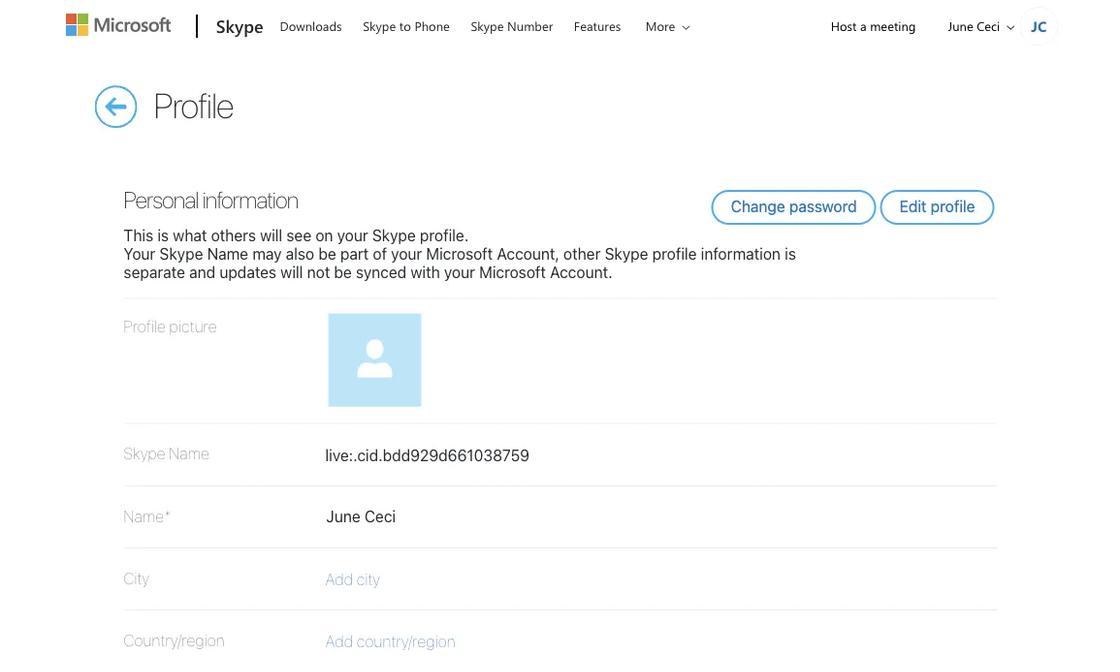 Task type: locate. For each thing, give the bounding box(es) containing it.
skype name
[[124, 445, 209, 463]]

1 vertical spatial information
[[701, 245, 781, 263]]

microsoft image
[[66, 14, 171, 36]]

be down 'on'
[[319, 245, 336, 263]]

add left city
[[326, 571, 353, 589]]

0 horizontal spatial profile
[[653, 245, 697, 263]]

information
[[202, 186, 298, 213], [701, 245, 781, 263]]

profile
[[931, 197, 976, 216], [653, 245, 697, 263]]

skype to phone
[[363, 17, 450, 34]]

add
[[326, 571, 353, 589], [326, 633, 353, 651]]

is
[[158, 226, 169, 245], [785, 245, 797, 263]]

name inside this is what others will see on your skype profile. your skype name may also be part of your microsoft account, other skype profile information is separate and updates will not be synced with your microsoft account.
[[207, 245, 248, 263]]

2 add from the top
[[326, 633, 353, 651]]

name
[[207, 245, 248, 263], [169, 445, 209, 463]]

account,
[[497, 245, 560, 263]]

is right this
[[158, 226, 169, 245]]

profile right other
[[653, 245, 697, 263]]

skype down what
[[160, 245, 203, 263]]

host a meeting
[[831, 17, 917, 34]]

password
[[790, 197, 857, 216]]

1 vertical spatial profile
[[124, 318, 166, 336]]

profile right edit
[[931, 197, 976, 216]]

profile left picture
[[124, 318, 166, 336]]

previous page image
[[95, 85, 817, 656]]

0 vertical spatial name
[[207, 245, 248, 263]]

1 vertical spatial profile
[[653, 245, 697, 263]]

this
[[124, 226, 153, 245]]

personal information
[[124, 186, 298, 213]]

skype up name* at the bottom of page
[[124, 445, 166, 463]]

to
[[400, 17, 411, 34]]

name*
[[124, 507, 171, 526]]

information down change
[[701, 245, 781, 263]]

microsoft
[[426, 245, 493, 263], [479, 263, 546, 282]]

june ceci
[[949, 17, 1001, 34]]

personal
[[124, 186, 198, 213]]

what
[[173, 226, 207, 245]]

more button
[[633, 1, 706, 51]]

skype left to
[[363, 17, 396, 34]]

your
[[337, 226, 368, 245], [391, 245, 422, 263], [444, 263, 475, 282]]

edit profile
[[900, 197, 976, 216]]

information inside this is what others will see on your skype profile. your skype name may also be part of your microsoft account, other skype profile information is separate and updates will not be synced with your microsoft account.
[[701, 245, 781, 263]]

is down change password button
[[785, 245, 797, 263]]

skype number
[[471, 17, 553, 34]]

name down others
[[207, 245, 248, 263]]

add down add city
[[326, 633, 353, 651]]

profile inside button
[[931, 197, 976, 216]]

microsoft down account,
[[479, 263, 546, 282]]

change password
[[731, 197, 857, 216]]

skype number link
[[462, 1, 562, 48]]

part
[[340, 245, 369, 263]]

skype
[[216, 14, 264, 37], [363, 17, 396, 34], [471, 17, 504, 34], [372, 226, 416, 245], [160, 245, 203, 263], [605, 245, 649, 263], [124, 445, 166, 463]]

profile.
[[420, 226, 469, 245]]

add country/region
[[326, 633, 456, 651]]

your up part
[[337, 226, 368, 245]]

will up may
[[260, 226, 283, 245]]

1 vertical spatial add
[[326, 633, 353, 651]]

0 vertical spatial profile
[[154, 84, 233, 125]]

0 vertical spatial profile
[[931, 197, 976, 216]]

1 horizontal spatial information
[[701, 245, 781, 263]]

and
[[189, 263, 216, 282]]

1 add from the top
[[326, 571, 353, 589]]

add country/region link
[[326, 633, 597, 651]]

updates
[[220, 263, 277, 282]]

will
[[260, 226, 283, 245], [281, 263, 303, 282]]

profile picture
[[124, 318, 217, 336]]

name up name* at the bottom of page
[[169, 445, 209, 463]]

other
[[564, 245, 601, 263]]

change
[[731, 197, 786, 216]]

with
[[411, 263, 440, 282]]

profile inside this is what others will see on your skype profile. your skype name may also be part of your microsoft account, other skype profile information is separate and updates will not be synced with your microsoft account.
[[653, 245, 697, 263]]

1 horizontal spatial profile
[[931, 197, 976, 216]]

profile for profile
[[154, 84, 233, 125]]

0 horizontal spatial information
[[202, 186, 298, 213]]

be down part
[[334, 263, 352, 282]]

separate
[[124, 263, 185, 282]]

change password button
[[712, 190, 877, 225]]

ceci
[[977, 17, 1001, 34]]

not
[[307, 263, 330, 282]]

skype link
[[206, 1, 269, 53]]

also
[[286, 245, 314, 263]]

Name* text field
[[314, 501, 609, 527]]

0 vertical spatial add
[[326, 571, 353, 589]]

on
[[316, 226, 333, 245]]

your right with
[[444, 263, 475, 282]]

be
[[319, 245, 336, 263], [334, 263, 352, 282]]

add for add country/region
[[326, 633, 353, 651]]

skype to phone link
[[354, 1, 459, 48]]

skype right other
[[605, 245, 649, 263]]

profile
[[154, 84, 233, 125], [124, 318, 166, 336]]

your up with
[[391, 245, 422, 263]]

0 horizontal spatial is
[[158, 226, 169, 245]]

information up others
[[202, 186, 298, 213]]

profile down skype link
[[154, 84, 233, 125]]

will down also
[[281, 263, 303, 282]]

microsoft down profile.
[[426, 245, 493, 263]]

city
[[357, 571, 380, 589]]



Task type: vqa. For each thing, say whether or not it's contained in the screenshot.
Others
yes



Task type: describe. For each thing, give the bounding box(es) containing it.
1 vertical spatial name
[[169, 445, 209, 463]]

skype left downloads
[[216, 14, 264, 37]]

add for add city
[[326, 571, 353, 589]]

jc
[[1032, 16, 1047, 35]]

profile for profile picture
[[124, 318, 166, 336]]

a
[[861, 17, 867, 34]]

features
[[574, 17, 621, 34]]

may
[[253, 245, 282, 263]]

1 horizontal spatial your
[[391, 245, 422, 263]]

0 vertical spatial will
[[260, 226, 283, 245]]

1 vertical spatial will
[[281, 263, 303, 282]]

more
[[646, 17, 676, 34]]

phone
[[415, 17, 450, 34]]

city
[[124, 570, 150, 588]]

add city link
[[326, 571, 597, 589]]

0 vertical spatial information
[[202, 186, 298, 213]]

country/region
[[357, 633, 456, 651]]

2 horizontal spatial your
[[444, 263, 475, 282]]

edit profile button
[[881, 190, 995, 225]]

synced
[[356, 263, 407, 282]]

add city
[[326, 571, 380, 589]]

downloads
[[280, 17, 342, 34]]

skype left number
[[471, 17, 504, 34]]

this is what others will see on your skype profile. your skype name may also be part of your microsoft account, other skype profile information is separate and updates will not be synced with your microsoft account.
[[124, 226, 797, 282]]

meeting
[[871, 17, 917, 34]]

number
[[508, 17, 553, 34]]

june
[[949, 17, 974, 34]]

picture
[[169, 318, 217, 336]]

1 horizontal spatial is
[[785, 245, 797, 263]]

see
[[287, 226, 312, 245]]

others
[[211, 226, 256, 245]]

host a meeting link
[[815, 1, 933, 50]]

live:.cid.bdd929d661038759
[[326, 447, 530, 465]]

host
[[831, 17, 857, 34]]

downloads link
[[271, 1, 351, 48]]

of
[[373, 245, 387, 263]]

edit
[[900, 197, 927, 216]]

your
[[124, 245, 156, 263]]

skype up of
[[372, 226, 416, 245]]

features link
[[566, 1, 630, 48]]

country/region
[[124, 632, 225, 650]]

account.
[[550, 263, 613, 282]]

0 horizontal spatial your
[[337, 226, 368, 245]]



